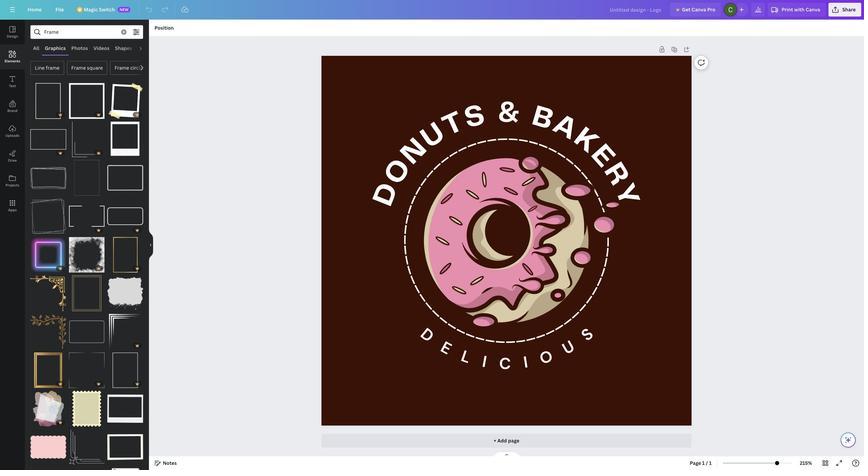 Task type: describe. For each thing, give the bounding box(es) containing it.
square neon frame image
[[30, 237, 66, 273]]

switch
[[99, 6, 115, 13]]

shapes
[[115, 45, 132, 51]]

canva assistant image
[[845, 437, 853, 445]]

+ add page
[[494, 438, 520, 445]]

+ add page button
[[322, 435, 692, 448]]

home
[[28, 6, 42, 13]]

get canva pro
[[683, 6, 716, 13]]

projects
[[6, 183, 19, 188]]

instagram frame rounded image
[[107, 469, 143, 471]]

215% button
[[795, 458, 818, 469]]

&
[[498, 99, 521, 128]]

uploads
[[5, 133, 19, 138]]

elements button
[[0, 45, 25, 69]]

get
[[683, 6, 691, 13]]

post mail stamp image
[[69, 392, 105, 427]]

frame for frame square
[[71, 65, 86, 71]]

b
[[530, 103, 557, 135]]

c
[[499, 354, 511, 375]]

3d frame. golden frame. 3d decoration. image
[[30, 353, 66, 389]]

share button
[[829, 3, 862, 17]]

videos button
[[91, 42, 112, 55]]

monitor frame illustration image
[[107, 160, 143, 196]]

1 horizontal spatial i
[[522, 353, 529, 374]]

position button
[[152, 22, 177, 33]]

a
[[549, 110, 582, 146]]

e inside d e l
[[437, 337, 455, 360]]

frame square button
[[67, 61, 107, 75]]

brand
[[7, 108, 18, 113]]

Design title text field
[[605, 3, 668, 17]]

/
[[706, 461, 708, 467]]

frame angle image
[[69, 122, 105, 158]]

apps button
[[0, 194, 25, 219]]

d for d
[[370, 180, 404, 210]]

watercolor frame background image
[[30, 392, 66, 427]]

2 1 from the left
[[710, 461, 712, 467]]

uploads button
[[0, 119, 25, 144]]

magic switch
[[84, 6, 115, 13]]

page
[[690, 461, 702, 467]]

side panel tab list
[[0, 20, 25, 219]]

square
[[87, 65, 103, 71]]

audio
[[138, 45, 152, 51]]

o for o u s
[[537, 346, 556, 370]]

all
[[33, 45, 39, 51]]

draw button
[[0, 144, 25, 169]]

canva inside dropdown button
[[806, 6, 821, 13]]

o for o
[[381, 155, 417, 190]]

get canva pro button
[[671, 3, 721, 17]]

simple pink cloud frame image
[[30, 430, 66, 466]]

file
[[55, 6, 64, 13]]

yellow floral botanical corner border frame element autumn themed linocut stamp image
[[30, 314, 66, 350]]

home link
[[22, 3, 47, 17]]

rectangle frame rounded image
[[30, 122, 66, 158]]

o u s
[[537, 324, 598, 370]]

projects button
[[0, 169, 25, 194]]

add
[[498, 438, 507, 445]]

magic
[[84, 6, 98, 13]]

215%
[[800, 461, 813, 467]]

a4 gradients frame image
[[30, 83, 66, 119]]

Search elements search field
[[44, 26, 117, 39]]

new
[[120, 7, 128, 12]]

audio button
[[135, 42, 154, 55]]

s inside "o u s"
[[577, 324, 598, 346]]

graphics button
[[42, 42, 69, 55]]

show pages image
[[490, 452, 524, 458]]

0 vertical spatial e
[[586, 140, 620, 173]]

polaroid photo frame image
[[107, 122, 143, 158]]

videos
[[94, 45, 110, 51]]



Task type: vqa. For each thing, say whether or not it's contained in the screenshot.
PROJECTS button at left top
yes



Task type: locate. For each thing, give the bounding box(es) containing it.
brand button
[[0, 94, 25, 119]]

o
[[381, 155, 417, 190], [537, 346, 556, 370]]

1 horizontal spatial 1
[[710, 461, 712, 467]]

page 1 / 1
[[690, 461, 712, 467]]

1 vertical spatial e
[[437, 337, 455, 360]]

frame left circle
[[115, 65, 129, 71]]

canva inside button
[[692, 6, 707, 13]]

brush splash frame image
[[107, 276, 143, 312]]

1 vertical spatial s
[[577, 324, 598, 346]]

e
[[586, 140, 620, 173], [437, 337, 455, 360]]

1
[[703, 461, 705, 467], [710, 461, 712, 467]]

classic frame border image
[[30, 276, 66, 312]]

position
[[155, 25, 174, 31]]

0 horizontal spatial o
[[381, 155, 417, 190]]

1 frame from the left
[[71, 65, 86, 71]]

yellow gold frame image
[[107, 237, 143, 273]]

0 horizontal spatial 1
[[703, 461, 705, 467]]

print with canva button
[[768, 3, 826, 17]]

square frame illustration image for "art deco minimal christmas sparkle corner border" image
[[107, 430, 143, 466]]

design
[[7, 34, 18, 39]]

text button
[[0, 69, 25, 94]]

2 canva from the left
[[806, 6, 821, 13]]

1 horizontal spatial u
[[559, 337, 578, 360]]

group
[[30, 79, 66, 119], [69, 79, 105, 119], [107, 79, 143, 119], [30, 118, 66, 158], [69, 118, 105, 158], [107, 118, 143, 158], [30, 156, 66, 196], [69, 156, 105, 196], [107, 156, 143, 196], [30, 195, 66, 235], [69, 195, 105, 235], [107, 199, 143, 235], [30, 233, 66, 273], [69, 233, 105, 273], [107, 233, 143, 273], [30, 272, 66, 312], [69, 272, 105, 312], [107, 272, 143, 312], [30, 310, 66, 350], [69, 310, 105, 350], [107, 310, 143, 350], [30, 349, 66, 389], [69, 349, 105, 389], [107, 349, 143, 389], [30, 387, 66, 427], [69, 387, 105, 427], [107, 387, 143, 427], [30, 426, 66, 466], [69, 426, 105, 466], [107, 426, 143, 466], [95, 464, 103, 471], [107, 464, 143, 471]]

u
[[417, 119, 450, 154], [559, 337, 578, 360]]

0 vertical spatial d
[[370, 180, 404, 210]]

2 frame from the left
[[115, 65, 129, 71]]

r
[[599, 159, 634, 191]]

s
[[462, 102, 488, 134], [577, 324, 598, 346]]

design button
[[0, 20, 25, 45]]

1 vertical spatial square frame illustration image
[[107, 392, 143, 427]]

main menu bar
[[0, 0, 865, 20]]

frame circle
[[115, 65, 143, 71]]

t
[[439, 108, 469, 142]]

line frame button
[[30, 61, 64, 75]]

text
[[9, 84, 16, 88]]

glass rectangular transparent frame banner for text image
[[69, 314, 105, 350]]

i right c
[[522, 353, 529, 374]]

1 horizontal spatial s
[[577, 324, 598, 346]]

0 horizontal spatial u
[[417, 119, 450, 154]]

0 vertical spatial o
[[381, 155, 417, 190]]

hide image
[[149, 229, 153, 262]]

2 vertical spatial square frame illustration image
[[107, 430, 143, 466]]

share
[[843, 6, 856, 13]]

photos
[[71, 45, 88, 51]]

notes button
[[152, 458, 180, 469]]

0 vertical spatial square frame illustration image
[[69, 83, 105, 119]]

k
[[570, 124, 603, 159]]

frame circle button
[[110, 61, 148, 75]]

1 horizontal spatial e
[[586, 140, 620, 173]]

page
[[508, 438, 520, 445]]

line frame
[[35, 65, 60, 71]]

frame inside button
[[71, 65, 86, 71]]

square frame illustration image
[[69, 83, 105, 119], [107, 392, 143, 427], [107, 430, 143, 466]]

photos button
[[69, 42, 91, 55]]

canva left pro
[[692, 6, 707, 13]]

frame inside "button"
[[115, 65, 129, 71]]

circle
[[130, 65, 143, 71]]

0 horizontal spatial frame
[[71, 65, 86, 71]]

1 vertical spatial d
[[416, 324, 438, 348]]

1 horizontal spatial d
[[416, 324, 438, 348]]

0 horizontal spatial i
[[481, 352, 488, 373]]

0 horizontal spatial d
[[370, 180, 404, 210]]

i right l on the right of the page
[[481, 352, 488, 373]]

print with canva
[[782, 6, 821, 13]]

d for d e l
[[416, 324, 438, 348]]

print
[[782, 6, 794, 13]]

u inside "o u s"
[[559, 337, 578, 360]]

frame
[[71, 65, 86, 71], [115, 65, 129, 71]]

1 horizontal spatial canva
[[806, 6, 821, 13]]

frame square
[[71, 65, 103, 71]]

shapes button
[[112, 42, 135, 55]]

y
[[610, 181, 644, 210]]

1 1 from the left
[[703, 461, 705, 467]]

d inside d e l
[[416, 324, 438, 348]]

+
[[494, 438, 497, 445]]

i
[[481, 352, 488, 373], [522, 353, 529, 374]]

0 vertical spatial u
[[417, 119, 450, 154]]

0 horizontal spatial canva
[[692, 6, 707, 13]]

square frame illustration image for post mail stamp image
[[107, 392, 143, 427]]

polaroid frame image
[[107, 83, 143, 119]]

pro
[[708, 6, 716, 13]]

art deco minimal christmas sparkle corner border image
[[69, 430, 105, 466]]

0 horizontal spatial e
[[437, 337, 455, 360]]

d
[[370, 180, 404, 210], [416, 324, 438, 348]]

1 horizontal spatial o
[[537, 346, 556, 370]]

file button
[[50, 3, 69, 17]]

d e l
[[416, 324, 474, 369]]

1 right /
[[710, 461, 712, 467]]

notes
[[163, 461, 177, 467]]

winter frame illustration image
[[69, 237, 105, 273]]

0 vertical spatial s
[[462, 102, 488, 134]]

line
[[35, 65, 45, 71]]

1 vertical spatial u
[[559, 337, 578, 360]]

all button
[[30, 42, 42, 55]]

o inside "o u s"
[[537, 346, 556, 370]]

elements
[[5, 59, 20, 64]]

1 horizontal spatial frame
[[115, 65, 129, 71]]

frame for frame circle
[[115, 65, 129, 71]]

with
[[795, 6, 805, 13]]

frame left square on the top
[[71, 65, 86, 71]]

draw
[[8, 158, 17, 163]]

graphics
[[45, 45, 66, 51]]

l
[[458, 346, 474, 369]]

canva
[[692, 6, 707, 13], [806, 6, 821, 13]]

apps
[[8, 208, 17, 213]]

modern frame image
[[69, 276, 105, 312]]

n
[[397, 134, 433, 170]]

1 left /
[[703, 461, 705, 467]]

1 canva from the left
[[692, 6, 707, 13]]

0 horizontal spatial s
[[462, 102, 488, 134]]

canva right 'with'
[[806, 6, 821, 13]]

1 vertical spatial o
[[537, 346, 556, 370]]

frame
[[46, 65, 60, 71]]



